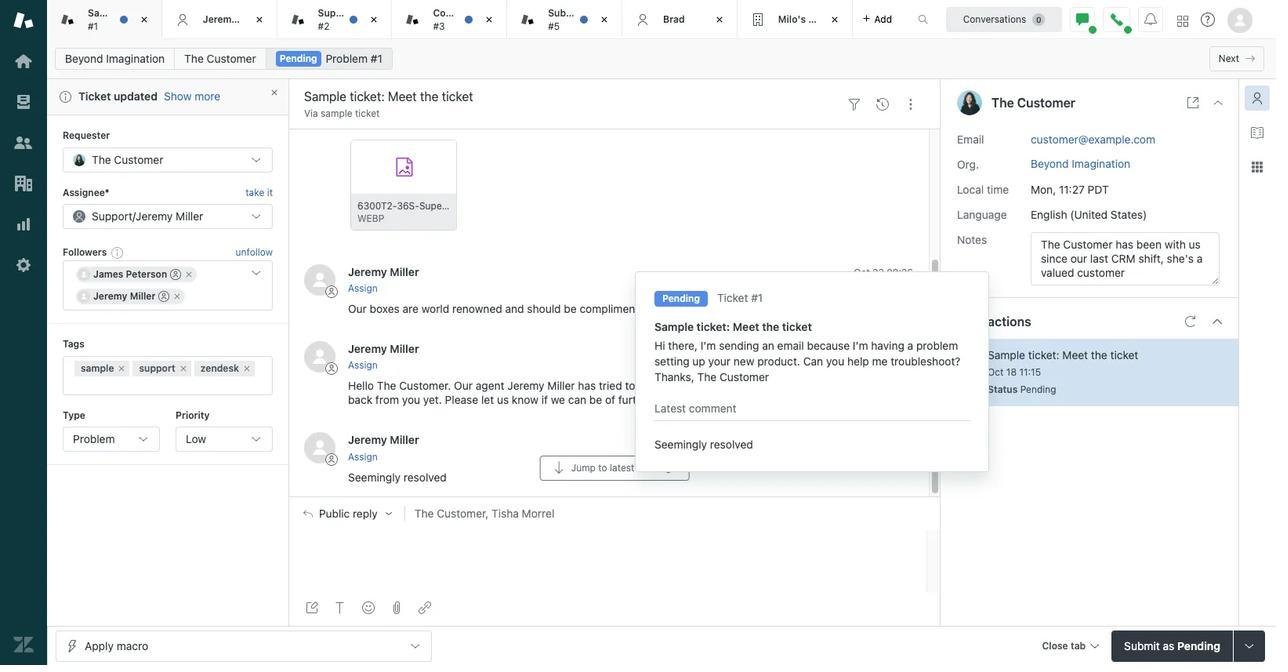 Task type: vqa. For each thing, say whether or not it's contained in the screenshot.
INCIDENT
no



Task type: locate. For each thing, give the bounding box(es) containing it.
beyond inside 'secondary' element
[[65, 52, 103, 65]]

3 remove image from the left
[[242, 364, 252, 373]]

the customer, tisha morrel button
[[405, 506, 941, 522]]

customer inside sample ticket: meet the ticket hi there, i'm sending an email because i'm having a problem setting up your new product. can you help me troubleshoot? thanks,  the customer
[[720, 370, 769, 384]]

troubleshoot?
[[891, 355, 961, 368]]

email
[[778, 339, 805, 352]]

support
[[92, 209, 133, 223]]

hi
[[655, 339, 666, 352]]

brad
[[664, 13, 685, 25]]

#5 tab
[[508, 0, 623, 39]]

take it button
[[246, 185, 273, 201]]

assign button up hello
[[348, 359, 378, 373]]

the inside sample ticket: meet the ticket oct 18 11:15 status pending
[[1092, 348, 1108, 361]]

2 horizontal spatial the customer
[[992, 96, 1076, 110]]

miller up the customer link
[[240, 13, 265, 25]]

support
[[139, 362, 176, 374]]

close image up the customer link
[[251, 12, 267, 27]]

0 vertical spatial meet
[[733, 320, 760, 334]]

1 vertical spatial assign
[[348, 359, 378, 371]]

0 horizontal spatial problem
[[73, 432, 115, 446]]

to inside button
[[599, 462, 608, 474]]

ticket: up 11:15
[[1029, 348, 1060, 361]]

filter image
[[849, 98, 861, 110]]

user is an agent image down peterson
[[159, 291, 170, 302]]

the customer down jeremy miller tab
[[184, 52, 256, 65]]

2 jeremy miller assign from the top
[[348, 342, 419, 371]]

imagination for bottommost beyond imagination link
[[1072, 157, 1131, 170]]

customer inside 'secondary' element
[[207, 52, 256, 65]]

close image right #5
[[597, 12, 613, 27]]

1 horizontal spatial to
[[625, 379, 636, 392]]

sample inside sample ticket: meet the ticket hi there, i'm sending an email because i'm having a problem setting up your new product. can you help me troubleshoot? thanks,  the customer
[[655, 320, 694, 334]]

1 vertical spatial sample
[[81, 362, 114, 374]]

sample for there,
[[655, 320, 694, 334]]

resolved down comment on the bottom right of the page
[[710, 438, 754, 451]]

0 vertical spatial avatar image
[[304, 264, 336, 295]]

meet inside sample ticket: meet the ticket hi there, i'm sending an email because i'm having a problem setting up your new product. can you help me troubleshoot? thanks,  the customer
[[733, 320, 760, 334]]

0 horizontal spatial meet
[[733, 320, 760, 334]]

1 horizontal spatial ticket:
[[1029, 348, 1060, 361]]

1 vertical spatial the
[[1092, 348, 1108, 361]]

jeremy miller inside tab
[[203, 13, 265, 25]]

as
[[726, 302, 738, 315], [770, 302, 782, 315], [1164, 639, 1175, 652]]

1 vertical spatial oct
[[988, 366, 1004, 378]]

customer@example.com
[[1031, 132, 1156, 146]]

sample
[[321, 107, 353, 119], [81, 362, 114, 374]]

close image for #5
[[597, 12, 613, 27]]

close image for #1
[[136, 12, 152, 27]]

0 horizontal spatial the customer
[[92, 153, 164, 166]]

customer down jeremy miller tab
[[207, 52, 256, 65]]

0 horizontal spatial remove image
[[117, 364, 127, 373]]

1 vertical spatial resolved
[[404, 470, 447, 484]]

customer
[[207, 52, 256, 65], [1018, 96, 1076, 110], [114, 153, 164, 166], [720, 370, 769, 384]]

0 vertical spatial ticket:
[[697, 320, 730, 334]]

1 vertical spatial jeremy miller
[[93, 291, 156, 302]]

jeremy miller up the customer link
[[203, 13, 265, 25]]

1 horizontal spatial problem
[[326, 52, 368, 65]]

0 vertical spatial jeremy miller assign
[[348, 265, 419, 294]]

sample down tags in the left bottom of the page
[[81, 362, 114, 374]]

customer inside 'requester' element
[[114, 153, 164, 166]]

2 vertical spatial jeremy miller link
[[348, 433, 419, 446]]

possible.
[[785, 302, 830, 315]]

0 horizontal spatial sample
[[81, 362, 114, 374]]

user is an agent image right peterson
[[170, 269, 181, 280]]

we right if
[[551, 393, 566, 406]]

2 vertical spatial ticket
[[1111, 348, 1139, 361]]

remove image inside the jeremy miller option
[[173, 292, 182, 302]]

1 horizontal spatial imagination
[[1072, 157, 1131, 170]]

i'm up help
[[853, 339, 869, 352]]

back
[[348, 393, 373, 406]]

ticket for ticket updated show more
[[78, 89, 111, 103]]

1 horizontal spatial meet
[[1063, 348, 1089, 361]]

1 horizontal spatial our
[[454, 379, 473, 392]]

1 vertical spatial beyond imagination link
[[1031, 157, 1131, 170]]

/
[[133, 209, 136, 223]]

assign up hello
[[348, 359, 378, 371]]

sample up 18
[[988, 348, 1026, 361]]

jeremy miller down james peterson
[[93, 291, 156, 302]]

remove image down james peterson option
[[173, 292, 182, 302]]

0 horizontal spatial oct
[[854, 266, 870, 278]]

alert
[[47, 79, 289, 116]]

the
[[184, 52, 204, 65], [992, 96, 1015, 110], [92, 153, 111, 166], [698, 370, 717, 384], [377, 379, 396, 392], [415, 507, 434, 520]]

0 horizontal spatial beyond imagination link
[[55, 48, 175, 70]]

yet.
[[423, 393, 442, 406]]

1 vertical spatial assign button
[[348, 359, 378, 373]]

beyond
[[65, 52, 103, 65], [1031, 157, 1069, 170]]

jeremy up the customer link
[[203, 13, 237, 25]]

close image inside the #5 tab
[[597, 12, 613, 27]]

1 horizontal spatial tab
[[738, 0, 853, 39]]

jeremy miller link down boxes
[[348, 342, 419, 355]]

0 vertical spatial jeremy miller link
[[348, 265, 419, 278]]

1 close image from the left
[[136, 12, 152, 27]]

0 horizontal spatial user is an agent image
[[159, 291, 170, 302]]

the up from
[[377, 379, 396, 392]]

the customer link
[[174, 48, 266, 70]]

1 assign button from the top
[[348, 282, 378, 296]]

pending inside 'secondary' element
[[280, 53, 317, 64]]

3 assign from the top
[[348, 451, 378, 462]]

2 vertical spatial the customer
[[92, 153, 164, 166]]

0 horizontal spatial our
[[348, 302, 367, 315]]

(united
[[1071, 207, 1108, 221]]

close image up problem #1
[[367, 12, 382, 27]]

1 horizontal spatial the
[[1092, 348, 1108, 361]]

oct left 18
[[988, 366, 1004, 378]]

assign down back
[[348, 451, 378, 462]]

close tab button
[[1036, 630, 1106, 664]]

1 jeremy miller link from the top
[[348, 265, 419, 278]]

close image
[[136, 12, 152, 27], [251, 12, 267, 27], [367, 12, 382, 27], [597, 12, 613, 27], [712, 12, 728, 27]]

0 horizontal spatial ticket:
[[697, 320, 730, 334]]

ticket inside sample ticket: meet the ticket hi there, i'm sending an email because i'm having a problem setting up your new product. can you help me troubleshoot? thanks,  the customer
[[783, 320, 812, 334]]

0 vertical spatial jeremy miller
[[203, 13, 265, 25]]

ticket up requester in the left of the page
[[78, 89, 111, 103]]

beyond imagination up 11:27
[[1031, 157, 1131, 170]]

ticket inside sample ticket: meet the ticket oct 18 11:15 status pending
[[1111, 348, 1139, 361]]

an
[[763, 339, 775, 352]]

#1 inside 'secondary' element
[[371, 52, 383, 65]]

imagination down customer@example.com
[[1072, 157, 1131, 170]]

priority
[[176, 409, 210, 421]]

are
[[403, 302, 419, 315]]

close image inside #1 tab
[[136, 12, 152, 27]]

james peterson option
[[76, 267, 197, 283]]

add button
[[853, 0, 902, 38]]

but
[[796, 379, 813, 392]]

beyond imagination inside beyond imagination link
[[65, 52, 165, 65]]

i'm
[[701, 339, 716, 352], [853, 339, 869, 352]]

from
[[376, 393, 399, 406]]

close image left add dropdown button in the top of the page
[[827, 12, 843, 27]]

as right often
[[770, 302, 782, 315]]

miller inside tab
[[240, 13, 265, 25]]

remove image for sample
[[117, 364, 127, 373]]

1 vertical spatial beyond imagination
[[1031, 157, 1131, 170]]

remove image
[[117, 364, 127, 373], [179, 364, 188, 373], [242, 364, 252, 373]]

unfollow
[[236, 246, 273, 258]]

assign inside jeremy miller assign seemingly resolved
[[348, 451, 378, 462]]

0 horizontal spatial sample
[[655, 320, 694, 334]]

1 vertical spatial ticket:
[[1029, 348, 1060, 361]]

jeremy miller link for the
[[348, 342, 419, 355]]

ticket: inside sample ticket: meet the ticket hi there, i'm sending an email because i'm having a problem setting up your new product. can you help me troubleshoot? thanks,  the customer
[[697, 320, 730, 334]]

close image inside #2 tab
[[367, 12, 382, 27]]

peterson
[[126, 269, 167, 280]]

0 horizontal spatial #1
[[88, 20, 98, 32]]

be
[[564, 302, 577, 315], [590, 393, 602, 406]]

jeremy miller assign seemingly resolved
[[348, 433, 447, 484]]

tabs tab list
[[47, 0, 902, 39]]

close image right brad
[[712, 12, 728, 27]]

ticket inside ticket updated show more
[[78, 89, 111, 103]]

1 horizontal spatial the customer
[[184, 52, 256, 65]]

remove image left support
[[117, 364, 127, 373]]

remove image
[[185, 270, 194, 280], [173, 292, 182, 302]]

1 horizontal spatial sample
[[321, 107, 353, 119]]

2 assign button from the top
[[348, 359, 378, 373]]

jeremy miller for jeremy miller tab
[[203, 13, 265, 25]]

the inside button
[[415, 507, 434, 520]]

let
[[482, 393, 494, 406]]

0 horizontal spatial as
[[726, 302, 738, 315]]

0 horizontal spatial jeremy miller
[[93, 291, 156, 302]]

beyond down #1 tab
[[65, 52, 103, 65]]

assignee*
[[63, 186, 109, 198]]

remove image right support
[[179, 364, 188, 373]]

customer up /
[[114, 153, 164, 166]]

close image right view more details image
[[1213, 96, 1225, 109]]

oct inside conversationlabel log
[[854, 266, 870, 278]]

#1 down #2 tab
[[371, 52, 383, 65]]

1 vertical spatial we
[[551, 393, 566, 406]]

ticket: down clients
[[697, 320, 730, 334]]

1 vertical spatial remove image
[[173, 292, 182, 302]]

next
[[1219, 53, 1240, 64]]

#3
[[433, 20, 445, 32]]

meet inside sample ticket: meet the ticket oct 18 11:15 status pending
[[1063, 348, 1089, 361]]

1 vertical spatial beyond
[[1031, 157, 1069, 170]]

1 assign from the top
[[348, 282, 378, 294]]

jeremy up know
[[508, 379, 545, 392]]

assign button for hello
[[348, 359, 378, 373]]

miller down peterson
[[130, 291, 156, 302]]

2 close image from the left
[[251, 12, 267, 27]]

seemingly up the 'reply'
[[348, 470, 401, 484]]

remove image right peterson
[[185, 270, 194, 280]]

0 horizontal spatial beyond imagination
[[65, 52, 165, 65]]

jeremy up hello
[[348, 342, 387, 355]]

remove image inside james peterson option
[[185, 270, 194, 280]]

0 vertical spatial be
[[564, 302, 577, 315]]

problem
[[326, 52, 368, 65], [73, 432, 115, 446]]

09:26
[[887, 266, 914, 278]]

macro
[[117, 639, 148, 652]]

Subject field
[[301, 87, 838, 106]]

#1 for problem #1
[[371, 52, 383, 65]]

1 i'm from the left
[[701, 339, 716, 352]]

1 vertical spatial imagination
[[1072, 157, 1131, 170]]

ticket for sample ticket: meet the ticket oct 18 11:15 status pending
[[1111, 348, 1139, 361]]

jeremy down james
[[93, 291, 127, 302]]

1 vertical spatial sample
[[988, 348, 1026, 361]]

ticket updated show more
[[78, 89, 221, 103]]

imagination up the updated
[[106, 52, 165, 65]]

1 vertical spatial the customer
[[992, 96, 1076, 110]]

world
[[422, 302, 450, 315]]

user is an agent image inside james peterson option
[[170, 269, 181, 280]]

our up please
[[454, 379, 473, 392]]

1 remove image from the left
[[117, 364, 127, 373]]

customer up customer@example.com
[[1018, 96, 1076, 110]]

the down 'up'
[[698, 370, 717, 384]]

0 vertical spatial oct
[[854, 266, 870, 278]]

followers element
[[63, 261, 273, 311]]

3 avatar image from the top
[[304, 432, 336, 464]]

seemingly
[[655, 438, 707, 451], [348, 470, 401, 484]]

next button
[[1210, 46, 1265, 71]]

problem down type
[[73, 432, 115, 446]]

0 vertical spatial beyond
[[65, 52, 103, 65]]

jeremy
[[203, 13, 237, 25], [136, 209, 173, 223], [348, 265, 387, 278], [93, 291, 127, 302], [348, 342, 387, 355], [508, 379, 545, 392], [348, 433, 387, 446]]

beyond imagination down #1 tab
[[65, 52, 165, 65]]

seemingly up message on the bottom of page
[[655, 438, 707, 451]]

you up assistance.
[[680, 379, 698, 392]]

remove image right zendesk
[[242, 364, 252, 373]]

1 horizontal spatial i'm
[[853, 339, 869, 352]]

close image inside jeremy miller tab
[[251, 12, 267, 27]]

the customer right user image
[[992, 96, 1076, 110]]

0 vertical spatial remove image
[[185, 270, 194, 280]]

sample right 'via' at left
[[321, 107, 353, 119]]

0 horizontal spatial the
[[763, 320, 780, 334]]

ticket up sending
[[718, 291, 749, 304]]

0 horizontal spatial we
[[551, 393, 566, 406]]

oct left 23
[[854, 266, 870, 278]]

haven't
[[833, 379, 871, 392]]

avatar image for hello the customer. our agent jeremy miller has tried to contact you about this request but we haven't heard back from you yet. please let us know if we can be of further assistance. thanks.
[[304, 341, 336, 373]]

our
[[348, 302, 367, 315], [454, 379, 473, 392]]

new
[[734, 355, 755, 368]]

miller down from
[[390, 433, 419, 446]]

close image left jeremy miller tab
[[136, 12, 152, 27]]

sample inside sample ticket: meet the ticket oct 18 11:15 status pending
[[988, 348, 1026, 361]]

2 assign from the top
[[348, 359, 378, 371]]

the customer down requester in the left of the page
[[92, 153, 164, 166]]

this
[[733, 379, 752, 392]]

close image right contact #3
[[482, 12, 497, 27]]

the left customer,
[[415, 507, 434, 520]]

1 horizontal spatial oct
[[988, 366, 1004, 378]]

the inside sample ticket: meet the ticket hi there, i'm sending an email because i'm having a problem setting up your new product. can you help me troubleshoot? thanks,  the customer
[[763, 320, 780, 334]]

tags
[[63, 338, 85, 350]]

1 horizontal spatial #1
[[371, 52, 383, 65]]

1 jeremy miller assign from the top
[[348, 265, 419, 294]]

2 horizontal spatial remove image
[[242, 364, 252, 373]]

main element
[[0, 0, 47, 665]]

i'm up 'up'
[[701, 339, 716, 352]]

customer down new
[[720, 370, 769, 384]]

the down requester in the left of the page
[[92, 153, 111, 166]]

1 avatar image from the top
[[304, 264, 336, 295]]

we right the but
[[816, 379, 830, 392]]

to right jump
[[599, 462, 608, 474]]

pending down #2 tab
[[280, 53, 317, 64]]

jeremy miller link up boxes
[[348, 265, 419, 278]]

ticket
[[355, 107, 380, 119], [783, 320, 812, 334], [1111, 348, 1139, 361]]

1 horizontal spatial be
[[590, 393, 602, 406]]

interactions
[[961, 314, 1032, 328]]

oct inside sample ticket: meet the ticket oct 18 11:15 status pending
[[988, 366, 1004, 378]]

problem #1
[[326, 52, 383, 65]]

add
[[875, 13, 893, 25]]

jeremy miller assign for the
[[348, 342, 419, 371]]

0 vertical spatial assign button
[[348, 282, 378, 296]]

hide composer image
[[609, 490, 621, 503]]

resolved up customer,
[[404, 470, 447, 484]]

the inside sample ticket: meet the ticket hi there, i'm sending an email because i'm having a problem setting up your new product. can you help me troubleshoot? thanks,  the customer
[[698, 370, 717, 384]]

#1 right zendesk support icon
[[88, 20, 98, 32]]

assign up boxes
[[348, 282, 378, 294]]

problem inside popup button
[[73, 432, 115, 446]]

0 vertical spatial seemingly
[[655, 438, 707, 451]]

0 horizontal spatial to
[[599, 462, 608, 474]]

complimented
[[580, 302, 652, 315]]

via
[[304, 107, 318, 119]]

ticket: for 11:15
[[1029, 348, 1060, 361]]

0 vertical spatial ticket
[[355, 107, 380, 119]]

tooltip
[[631, 267, 995, 477]]

sample
[[655, 320, 694, 334], [988, 348, 1026, 361]]

2 jeremy miller link from the top
[[348, 342, 419, 355]]

remove image for james peterson
[[185, 270, 194, 280]]

our left boxes
[[348, 302, 367, 315]]

0 vertical spatial we
[[816, 379, 830, 392]]

problem inside 'secondary' element
[[326, 52, 368, 65]]

customer.
[[399, 379, 451, 392]]

local
[[958, 182, 984, 196]]

Oct 18 11:15 text field
[[988, 366, 1042, 378]]

often
[[741, 302, 767, 315]]

and
[[506, 302, 524, 315]]

0 vertical spatial imagination
[[106, 52, 165, 65]]

admin image
[[13, 255, 34, 275]]

can
[[568, 393, 587, 406]]

avatar image
[[304, 264, 336, 295], [304, 341, 336, 373], [304, 432, 336, 464]]

3 jeremy miller link from the top
[[348, 433, 419, 446]]

jump to latest message button
[[540, 456, 690, 481]]

add link (cmd k) image
[[419, 602, 431, 614]]

notifications image
[[1145, 13, 1158, 25]]

#1 up an
[[752, 291, 763, 304]]

beyond imagination link
[[55, 48, 175, 70], [1031, 157, 1131, 170]]

miller right /
[[176, 209, 203, 223]]

conversations button
[[947, 7, 1063, 32]]

be right should
[[564, 302, 577, 315]]

problem down #2
[[326, 52, 368, 65]]

jeremy miller assign up hello
[[348, 342, 419, 371]]

The Customer has been with us since our last CRM shift, she's a valued customer text field
[[1031, 232, 1220, 285]]

3 assign button from the top
[[348, 450, 378, 464]]

1 horizontal spatial beyond imagination
[[1031, 157, 1131, 170]]

add attachment image
[[391, 602, 403, 614]]

you down customer.
[[402, 393, 420, 406]]

views image
[[13, 92, 34, 112]]

jeremy inside option
[[93, 291, 127, 302]]

1 horizontal spatial sample
[[988, 348, 1026, 361]]

23
[[873, 266, 885, 278]]

2 horizontal spatial close image
[[1213, 96, 1225, 109]]

resolved inside jeremy miller assign seemingly resolved
[[404, 470, 447, 484]]

jeremy down back
[[348, 433, 387, 446]]

seemingly resolved
[[655, 438, 754, 451]]

be left of
[[590, 393, 602, 406]]

2 remove image from the left
[[179, 364, 188, 373]]

jeremy miller inside option
[[93, 291, 156, 302]]

jeremy miller link down from
[[348, 433, 419, 446]]

#1 for ticket #1
[[752, 291, 763, 304]]

3 close image from the left
[[367, 12, 382, 27]]

imagination inside 'secondary' element
[[106, 52, 165, 65]]

user is an agent image
[[170, 269, 181, 280], [159, 291, 170, 302]]

as right submit
[[1164, 639, 1175, 652]]

1 horizontal spatial seemingly
[[655, 438, 707, 451]]

beyond imagination link down #1 tab
[[55, 48, 175, 70]]

0 vertical spatial assign
[[348, 282, 378, 294]]

format text image
[[334, 602, 347, 614]]

via sample ticket
[[304, 107, 380, 119]]

ticket: inside sample ticket: meet the ticket oct 18 11:15 status pending
[[1029, 348, 1060, 361]]

meet for pending
[[1063, 348, 1089, 361]]

1 vertical spatial problem
[[73, 432, 115, 446]]

assign button up the 'reply'
[[348, 450, 378, 464]]

0 horizontal spatial ticket
[[355, 107, 380, 119]]

to up further
[[625, 379, 636, 392]]

4 close image from the left
[[597, 12, 613, 27]]

beyond imagination link up 11:27
[[1031, 157, 1131, 170]]

know
[[512, 393, 539, 406]]

jeremy right support
[[136, 209, 173, 223]]

the for an
[[763, 320, 780, 334]]

jeremy miller
[[203, 13, 265, 25], [93, 291, 156, 302]]

0 horizontal spatial imagination
[[106, 52, 165, 65]]

0 horizontal spatial tab
[[392, 0, 508, 39]]

close image
[[482, 12, 497, 27], [827, 12, 843, 27], [1213, 96, 1225, 109]]

organizations image
[[13, 173, 34, 194]]

1 horizontal spatial jeremy miller
[[203, 13, 265, 25]]

you inside sample ticket: meet the ticket hi there, i'm sending an email because i'm having a problem setting up your new product. can you help me troubleshoot? thanks,  the customer
[[827, 355, 845, 368]]

1 horizontal spatial you
[[680, 379, 698, 392]]

2 horizontal spatial ticket
[[1111, 348, 1139, 361]]

latest comment
[[655, 402, 737, 415]]

0 vertical spatial the
[[763, 320, 780, 334]]

assign button up boxes
[[348, 282, 378, 296]]

1 horizontal spatial beyond
[[1031, 157, 1069, 170]]

customer,
[[437, 507, 489, 520]]

miller up can in the bottom left of the page
[[548, 379, 575, 392]]

0 horizontal spatial seemingly
[[348, 470, 401, 484]]

2 vertical spatial assign button
[[348, 450, 378, 464]]

of
[[605, 393, 616, 406]]

0 vertical spatial to
[[625, 379, 636, 392]]

1 vertical spatial ticket
[[783, 320, 812, 334]]

seemingly inside jeremy miller assign seemingly resolved
[[348, 470, 401, 484]]

tooltip containing ticket #1
[[631, 267, 995, 477]]

additional actions image
[[829, 266, 842, 278]]

assign for hello
[[348, 359, 378, 371]]

1 vertical spatial jeremy miller assign
[[348, 342, 419, 371]]

be inside hello the customer. our agent jeremy miller has tried to contact you about this request but we haven't heard back from you yet. please let us know if we can be of further assistance. thanks.
[[590, 393, 602, 406]]

1 tab from the left
[[392, 0, 508, 39]]

conversations
[[964, 13, 1027, 25]]

tab
[[392, 0, 508, 39], [738, 0, 853, 39]]

zendesk
[[201, 362, 239, 374]]

pending left displays possible ticket submission types 'image'
[[1178, 639, 1221, 652]]

0 vertical spatial sample
[[655, 320, 694, 334]]

sample down our
[[655, 320, 694, 334]]

1 horizontal spatial remove image
[[185, 270, 194, 280]]

2 vertical spatial #1
[[752, 291, 763, 304]]

2 avatar image from the top
[[304, 341, 336, 373]]

james.peterson1902@gmail.com image
[[78, 269, 90, 281]]

jeremy miller option
[[76, 289, 185, 305]]

pending down 11:15
[[1021, 383, 1057, 395]]

jeremy miller assign
[[348, 265, 419, 294], [348, 342, 419, 371]]

take
[[246, 186, 265, 198]]

customer context image
[[1252, 92, 1264, 104]]

1 vertical spatial avatar image
[[304, 341, 336, 373]]

2 vertical spatial assign
[[348, 451, 378, 462]]

#1 inside tab
[[88, 20, 98, 32]]

the inside 'secondary' element
[[184, 52, 204, 65]]

5 close image from the left
[[712, 12, 728, 27]]

close image inside the brad tab
[[712, 12, 728, 27]]

unfollow button
[[236, 246, 273, 260]]

tab containing contact
[[392, 0, 508, 39]]

as left often
[[726, 302, 738, 315]]

the up show more button
[[184, 52, 204, 65]]

0 horizontal spatial resolved
[[404, 470, 447, 484]]

jeremy miller assign up boxes
[[348, 265, 419, 294]]

jeremy inside 'assignee*' element
[[136, 209, 173, 223]]

beyond up mon,
[[1031, 157, 1069, 170]]

2 vertical spatial avatar image
[[304, 432, 336, 464]]

the customer inside 'requester' element
[[92, 153, 164, 166]]

contact
[[639, 379, 677, 392]]



Task type: describe. For each thing, give the bounding box(es) containing it.
11:27
[[1060, 182, 1085, 196]]

notes
[[958, 233, 988, 246]]

displays possible ticket submission types image
[[1244, 640, 1256, 652]]

miller down are
[[390, 342, 419, 355]]

miller up are
[[390, 265, 419, 278]]

zendesk products image
[[1178, 15, 1189, 26]]

the customer inside 'secondary' element
[[184, 52, 256, 65]]

tuesday 16:42
[[849, 344, 914, 355]]

has
[[578, 379, 596, 392]]

miller inside hello the customer. our agent jeremy miller has tried to contact you about this request but we haven't heard back from you yet. please let us know if we can be of further assistance. thanks.
[[548, 379, 575, 392]]

sample ticket: meet the ticket hi there, i'm sending an email because i'm having a problem setting up your new product. can you help me troubleshoot? thanks,  the customer
[[655, 320, 961, 384]]

zendesk image
[[13, 635, 34, 655]]

jeremy miller tab
[[162, 0, 277, 39]]

assignee* element
[[63, 204, 273, 229]]

having
[[872, 339, 905, 352]]

2 tab from the left
[[738, 0, 853, 39]]

english (united states)
[[1031, 207, 1148, 221]]

0 vertical spatial our
[[348, 302, 367, 315]]

message
[[637, 462, 677, 474]]

help
[[848, 355, 870, 368]]

get started image
[[13, 51, 34, 71]]

problem for problem #1
[[326, 52, 368, 65]]

problem button
[[63, 427, 160, 452]]

latest
[[610, 462, 635, 474]]

jeremy miller link for boxes
[[348, 265, 419, 278]]

requester
[[63, 130, 110, 141]]

sending
[[719, 339, 760, 352]]

requester element
[[63, 147, 273, 172]]

0 vertical spatial beyond imagination link
[[55, 48, 175, 70]]

it
[[267, 186, 273, 198]]

oct 23 09:26
[[854, 266, 914, 278]]

apps image
[[1252, 161, 1264, 173]]

#1 tab
[[47, 0, 162, 39]]

#2 tab
[[277, 0, 392, 39]]

comment
[[689, 402, 737, 415]]

0 horizontal spatial close image
[[482, 12, 497, 27]]

more
[[195, 90, 221, 103]]

pending up there,
[[663, 293, 700, 305]]

beyond for the top beyond imagination link
[[65, 52, 103, 65]]

apply
[[85, 639, 114, 652]]

millerjeremy500@gmail.com image
[[78, 291, 90, 303]]

jeremy up boxes
[[348, 265, 387, 278]]

me
[[873, 355, 888, 368]]

support / jeremy miller
[[92, 209, 203, 223]]

button displays agent's chat status as online. image
[[1077, 13, 1089, 25]]

meet for an
[[733, 320, 760, 334]]

ticket for sample ticket: meet the ticket hi there, i'm sending an email because i'm having a problem setting up your new product. can you help me troubleshoot? thanks,  the customer
[[783, 320, 812, 334]]

a
[[908, 339, 914, 352]]

public reply
[[319, 508, 378, 520]]

jeremy inside hello the customer. our agent jeremy miller has tried to contact you about this request but we haven't heard back from you yet. please let us know if we can be of further assistance. thanks.
[[508, 379, 545, 392]]

show more button
[[164, 90, 221, 104]]

user is an agent image for jeremy miller
[[159, 291, 170, 302]]

jump to latest message
[[572, 462, 677, 474]]

1 horizontal spatial close image
[[827, 12, 843, 27]]

1 vertical spatial you
[[680, 379, 698, 392]]

the customer, tisha morrel
[[415, 507, 555, 520]]

public
[[319, 508, 350, 520]]

view more details image
[[1187, 96, 1200, 109]]

the for pending
[[1092, 348, 1108, 361]]

get help image
[[1202, 13, 1216, 27]]

further
[[619, 393, 653, 406]]

ticket #1
[[718, 291, 763, 304]]

if
[[542, 393, 548, 406]]

imagination for the top beyond imagination link
[[106, 52, 165, 65]]

us
[[497, 393, 509, 406]]

reply
[[353, 508, 378, 520]]

Oct 23 09:26 text field
[[854, 266, 914, 278]]

miller inside option
[[130, 291, 156, 302]]

thanks,
[[655, 370, 695, 384]]

there,
[[668, 339, 698, 352]]

tuesday
[[849, 344, 886, 355]]

by
[[655, 302, 667, 315]]

1 horizontal spatial as
[[770, 302, 782, 315]]

remove image for zendesk
[[242, 364, 252, 373]]

can
[[804, 355, 824, 368]]

close image for #2
[[367, 12, 382, 27]]

user image
[[958, 90, 983, 115]]

remove image for jeremy miller
[[173, 292, 182, 302]]

renowned
[[453, 302, 503, 315]]

webp link
[[351, 139, 458, 231]]

ticket: for i'm
[[697, 320, 730, 334]]

events image
[[877, 98, 889, 110]]

agent
[[476, 379, 505, 392]]

16:42
[[889, 344, 914, 355]]

contact #3
[[433, 7, 470, 32]]

1 horizontal spatial we
[[816, 379, 830, 392]]

beyond imagination for bottommost beyond imagination link
[[1031, 157, 1131, 170]]

#2
[[318, 20, 330, 32]]

jeremy inside tab
[[203, 13, 237, 25]]

brad tab
[[623, 0, 738, 39]]

assign button for our
[[348, 282, 378, 296]]

close ticket collision notification image
[[270, 87, 279, 97]]

the inside 'requester' element
[[92, 153, 111, 166]]

ticket actions image
[[905, 98, 918, 110]]

jeremy inside jeremy miller assign seemingly resolved
[[348, 433, 387, 446]]

problem for problem
[[73, 432, 115, 446]]

tried
[[599, 379, 623, 392]]

Tuesday 16:42 text field
[[849, 344, 914, 355]]

0 vertical spatial resolved
[[710, 438, 754, 451]]

take it
[[246, 186, 273, 198]]

draft mode image
[[306, 602, 318, 614]]

0 horizontal spatial be
[[564, 302, 577, 315]]

up
[[693, 355, 706, 368]]

info on adding followers image
[[112, 246, 124, 259]]

to inside hello the customer. our agent jeremy miller has tried to contact you about this request but we haven't heard back from you yet. please let us know if we can be of further assistance. thanks.
[[625, 379, 636, 392]]

contact
[[433, 7, 470, 19]]

avatar image for our boxes are world renowned and should be complimented by our clients as often as possible.
[[304, 264, 336, 295]]

miller inside 'assignee*' element
[[176, 209, 203, 223]]

customers image
[[13, 133, 34, 153]]

alert containing ticket updated
[[47, 79, 289, 116]]

jeremy miller for the jeremy miller option
[[93, 291, 156, 302]]

zendesk support image
[[13, 10, 34, 31]]

secondary element
[[47, 43, 1277, 75]]

mon, 11:27 pdt
[[1031, 182, 1110, 196]]

reporting image
[[13, 214, 34, 235]]

sample for 18
[[988, 348, 1026, 361]]

heard
[[873, 379, 902, 392]]

assign for our
[[348, 282, 378, 294]]

insert emojis image
[[362, 602, 375, 614]]

org.
[[958, 157, 980, 171]]

language
[[958, 207, 1008, 221]]

your
[[709, 355, 731, 368]]

user is an agent image for james peterson
[[170, 269, 181, 280]]

beyond imagination for the top beyond imagination link
[[65, 52, 165, 65]]

pending inside sample ticket: meet the ticket oct 18 11:15 status pending
[[1021, 383, 1057, 395]]

conversationlabel log
[[289, 48, 941, 497]]

remove image for support
[[179, 364, 188, 373]]

the right user image
[[992, 96, 1015, 110]]

jump
[[572, 462, 596, 474]]

pdt
[[1088, 182, 1110, 196]]

knowledge image
[[1252, 126, 1264, 139]]

assistance.
[[656, 393, 713, 406]]

miller inside jeremy miller assign seemingly resolved
[[390, 433, 419, 446]]

morrel
[[522, 507, 555, 520]]

2 vertical spatial you
[[402, 393, 420, 406]]

the inside hello the customer. our agent jeremy miller has tried to contact you about this request but we haven't heard back from you yet. please let us know if we can be of further assistance. thanks.
[[377, 379, 396, 392]]

because
[[807, 339, 850, 352]]

james
[[93, 269, 123, 280]]

our inside hello the customer. our agent jeremy miller has tried to contact you about this request but we haven't heard back from you yet. please let us know if we can be of further assistance. thanks.
[[454, 379, 473, 392]]

beyond for bottommost beyond imagination link
[[1031, 157, 1069, 170]]

jeremy miller assign for boxes
[[348, 265, 419, 294]]

request
[[755, 379, 793, 392]]

11:15
[[1020, 366, 1042, 378]]

2 horizontal spatial as
[[1164, 639, 1175, 652]]

apply macro
[[85, 639, 148, 652]]

hello the customer. our agent jeremy miller has tried to contact you about this request but we haven't heard back from you yet. please let us know if we can be of further assistance. thanks.
[[348, 379, 902, 406]]

time
[[987, 182, 1010, 196]]

updated
[[114, 89, 158, 103]]

thanks.
[[716, 393, 756, 406]]

ticket for ticket #1
[[718, 291, 749, 304]]

states)
[[1111, 207, 1148, 221]]

submit
[[1125, 639, 1161, 652]]

our
[[670, 302, 687, 315]]

2 i'm from the left
[[853, 339, 869, 352]]



